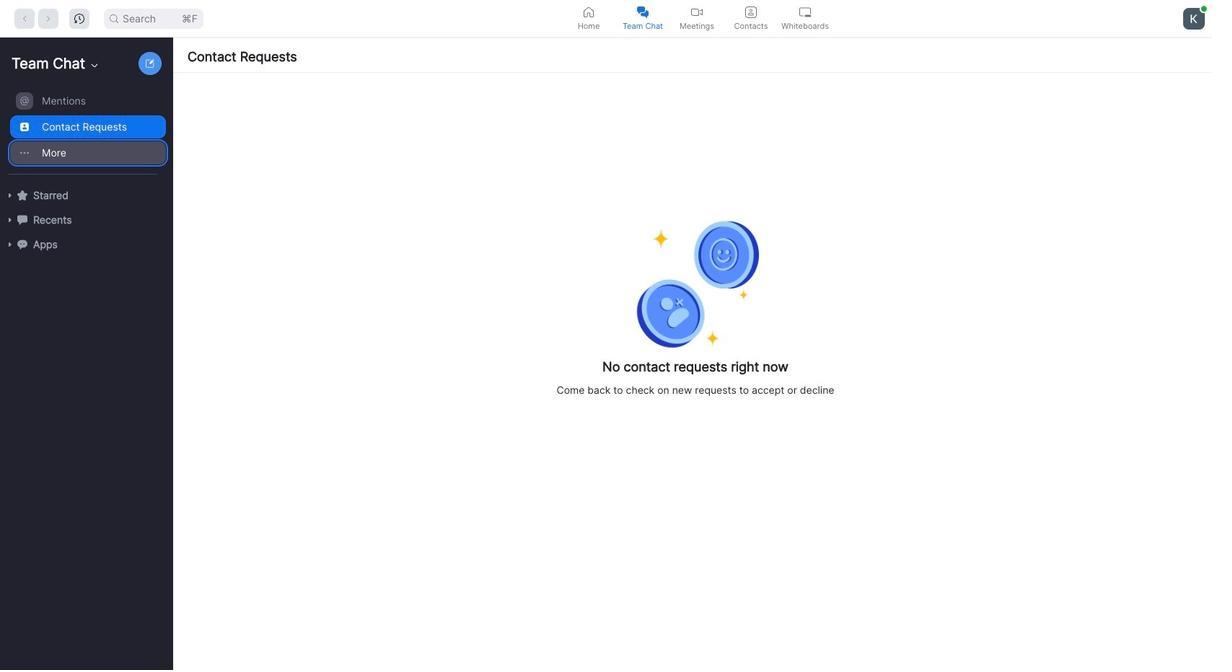 Task type: locate. For each thing, give the bounding box(es) containing it.
starred tree item
[[6, 183, 166, 208]]

triangle right image for chat image
[[6, 216, 14, 225]]

whiteboard small image
[[800, 6, 812, 18], [800, 6, 812, 18]]

recents tree item
[[6, 208, 166, 232]]

chevron down small image
[[89, 60, 100, 71]]

triangle right image for chatbot image on the top left
[[6, 240, 14, 249]]

triangle right image
[[6, 191, 14, 200], [6, 191, 14, 200], [6, 240, 14, 249]]

apps tree item
[[6, 232, 166, 257]]

magnifier image
[[110, 14, 118, 23]]

tree
[[0, 87, 170, 271]]

chatbot image
[[17, 240, 27, 250]]

online image
[[1202, 6, 1208, 11], [1202, 6, 1208, 11]]

group
[[0, 88, 166, 175]]

home small image
[[583, 6, 595, 18]]

tab list
[[562, 0, 833, 37]]

chat image
[[17, 215, 27, 225]]

team chat image
[[638, 6, 649, 18], [638, 6, 649, 18]]

magnifier image
[[110, 14, 118, 23]]

video on image
[[692, 6, 703, 18], [692, 6, 703, 18]]

triangle right image
[[6, 216, 14, 225], [6, 216, 14, 225], [6, 240, 14, 249]]

history image
[[74, 13, 84, 23], [74, 13, 84, 23]]



Task type: describe. For each thing, give the bounding box(es) containing it.
star image
[[17, 190, 27, 201]]

new image
[[146, 59, 155, 68]]

chatbot image
[[17, 240, 27, 250]]

profile contact image
[[746, 6, 757, 18]]

profile contact image
[[746, 6, 757, 18]]

chat image
[[17, 215, 27, 225]]

triangle right image for chat icon
[[6, 216, 14, 225]]

new image
[[146, 59, 155, 68]]

home small image
[[583, 6, 595, 18]]

chevron down small image
[[89, 60, 100, 71]]

triangle right image for apps tree item
[[6, 240, 14, 249]]

star image
[[17, 190, 27, 201]]

triangle right image for "starred" "tree item"
[[6, 191, 14, 200]]



Task type: vqa. For each thing, say whether or not it's contained in the screenshot.
sales
no



